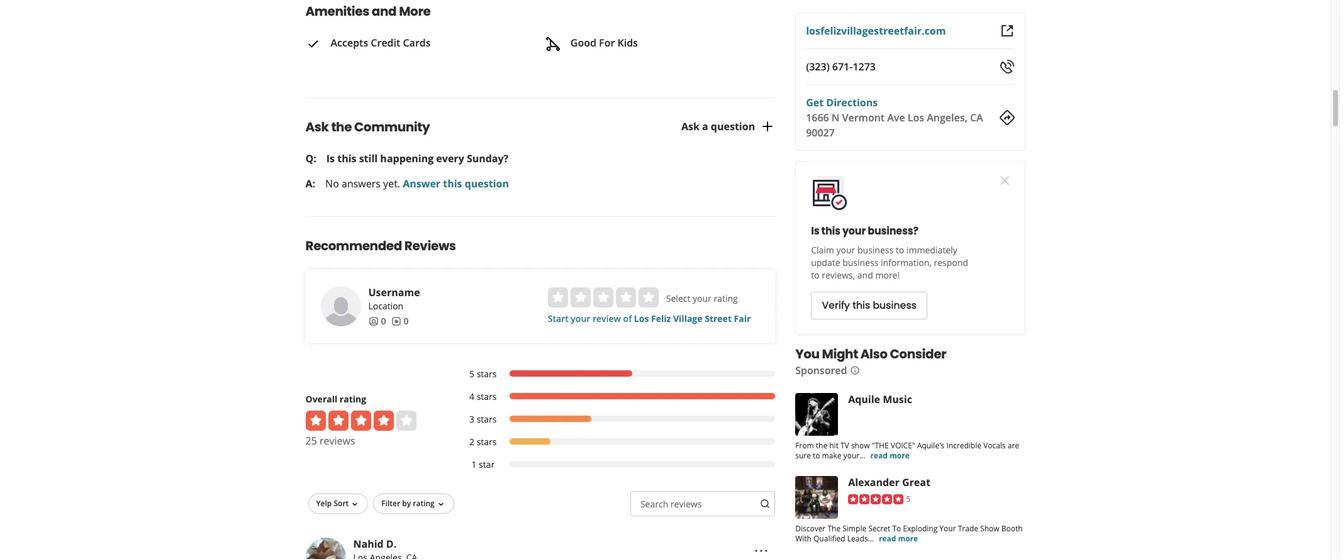 Task type: describe. For each thing, give the bounding box(es) containing it.
1 vertical spatial business
[[842, 257, 878, 269]]

select
[[666, 293, 690, 305]]

read more for exploding
[[879, 533, 918, 544]]

aquile music link
[[848, 393, 912, 406]]

aquile music image
[[795, 393, 838, 436]]

information,
[[881, 257, 932, 269]]

the for from
[[816, 440, 827, 451]]

read more link for exploding
[[879, 533, 918, 544]]

ask for ask the community
[[305, 118, 329, 136]]

select your rating
[[666, 293, 738, 305]]

leads…
[[847, 533, 874, 544]]

to
[[892, 523, 901, 534]]

more
[[399, 3, 431, 20]]

your…
[[843, 450, 865, 461]]

to inside from the hit tv show "the voice" aquile's incredible vocals are sure to make your…
[[813, 450, 820, 461]]

update
[[811, 257, 840, 269]]

16 chevron down v2 image
[[350, 499, 360, 510]]

kids
[[617, 36, 638, 50]]

24 add v2 image
[[760, 119, 775, 134]]

this down every
[[443, 177, 462, 191]]

1 star
[[471, 459, 495, 471]]

aquile's
[[917, 440, 944, 451]]

show
[[851, 440, 870, 451]]

your left business?
[[842, 224, 866, 238]]

1666
[[806, 111, 829, 125]]

stars for 3 stars
[[477, 413, 497, 425]]

from the hit tv show "the voice" aquile's incredible vocals are sure to make your…
[[795, 440, 1019, 461]]

more for exploding
[[898, 533, 918, 544]]

the for ask
[[331, 118, 352, 136]]

are
[[1008, 440, 1019, 451]]

0 for friends element
[[381, 315, 386, 327]]

vermont
[[842, 111, 885, 125]]

sponsored
[[795, 364, 847, 377]]

for
[[599, 36, 615, 50]]

reviews for search reviews
[[671, 498, 702, 510]]

accepts
[[331, 36, 368, 50]]

read for show
[[870, 450, 888, 461]]

2
[[469, 436, 474, 448]]

(323)
[[806, 60, 830, 74]]

make
[[822, 450, 841, 461]]

credit
[[371, 36, 400, 50]]

  text field inside recommended reviews element
[[630, 491, 775, 517]]

24 kids v2 image
[[545, 36, 560, 51]]

verify this business
[[822, 299, 917, 313]]

recommended reviews element
[[265, 216, 815, 559]]

great
[[902, 476, 930, 489]]

this for is this still happening every sunday?
[[337, 152, 356, 166]]

photo of username image
[[321, 286, 361, 327]]

0 vertical spatial question
[[711, 120, 755, 134]]

0 for reviews element at the bottom left of page
[[404, 315, 409, 327]]

the
[[828, 523, 841, 534]]

filter by rating
[[381, 498, 435, 509]]

street
[[705, 313, 732, 325]]

aquile music
[[848, 393, 912, 406]]

24 directions v2 image
[[999, 110, 1014, 125]]

yelp sort button
[[308, 494, 368, 514]]

sure
[[795, 450, 811, 461]]

is for your
[[811, 224, 819, 238]]

village
[[673, 313, 702, 325]]

losfelizvillagestreetfair.com link
[[806, 24, 946, 38]]

stars for 5 stars
[[477, 368, 497, 380]]

filter reviews by 1 star rating element
[[456, 459, 775, 471]]

more for "the
[[890, 450, 910, 461]]

24 checkmark v2 image
[[305, 36, 321, 51]]

5 star rating image
[[848, 495, 904, 505]]

read more link for "the
[[870, 450, 910, 461]]

1273
[[853, 60, 876, 74]]

incredible
[[946, 440, 981, 451]]

search
[[640, 498, 668, 510]]

is for still
[[326, 152, 335, 166]]

community
[[354, 118, 430, 136]]

star
[[479, 459, 495, 471]]

nahid d.
[[353, 537, 397, 551]]

filter reviews by 5 stars rating element
[[456, 368, 775, 381]]

immediately
[[906, 244, 957, 256]]

0 vertical spatial to
[[896, 244, 904, 256]]

is this your business? claim your business to immediately update business information, respond to reviews, and more!
[[811, 224, 968, 281]]

yelp sort
[[316, 498, 349, 509]]

3 stars
[[469, 413, 497, 425]]

this for is this your business? claim your business to immediately update business information, respond to reviews, and more!
[[821, 224, 840, 238]]

search image
[[760, 499, 770, 509]]

nahid
[[353, 537, 384, 551]]

los inside get directions 1666 n vermont ave los angeles, ca 90027
[[908, 111, 924, 125]]

amenities and more
[[305, 3, 431, 20]]

4 star rating image
[[305, 411, 416, 431]]

this for verify this business
[[852, 299, 870, 313]]

also
[[860, 345, 887, 363]]

filter
[[381, 498, 400, 509]]

directions
[[826, 96, 878, 109]]

stars for 4 stars
[[477, 391, 497, 403]]

get directions 1666 n vermont ave los angeles, ca 90027
[[806, 96, 983, 140]]

ask the community
[[305, 118, 430, 136]]

recommended
[[305, 237, 402, 255]]

close image
[[997, 173, 1012, 188]]

business?
[[868, 224, 918, 238]]

your right claim
[[836, 244, 855, 256]]

verify this business button
[[811, 292, 927, 320]]

consider
[[890, 345, 946, 363]]

good
[[571, 36, 596, 50]]

5 for 5 stars
[[469, 368, 474, 380]]

d.
[[386, 537, 397, 551]]

your right select
[[693, 293, 711, 305]]

filter reviews by 2 stars rating element
[[456, 436, 775, 449]]

(323) 671-1273
[[806, 60, 876, 74]]

exploding
[[903, 523, 938, 534]]

ask the community element
[[285, 98, 795, 191]]

amenities and more element
[[285, 0, 785, 77]]

ask for ask a question
[[681, 120, 700, 134]]

alexander
[[848, 476, 900, 489]]

16 friends v2 image
[[368, 316, 378, 326]]

secret
[[868, 523, 890, 534]]

4
[[469, 391, 474, 403]]

username
[[368, 286, 420, 300]]

25
[[305, 434, 317, 448]]

ave
[[887, 111, 905, 125]]

24 phone v2 image
[[999, 59, 1014, 74]]

menu image
[[754, 543, 769, 559]]

rating for filter by rating
[[413, 498, 435, 509]]

location
[[368, 300, 403, 312]]

reviews,
[[822, 269, 855, 281]]

overall
[[305, 393, 337, 405]]

answer
[[403, 177, 440, 191]]



Task type: locate. For each thing, give the bounding box(es) containing it.
claim
[[811, 244, 834, 256]]

1 horizontal spatial ask
[[681, 120, 700, 134]]

rating up street
[[714, 293, 738, 305]]

0 vertical spatial read more
[[870, 450, 910, 461]]

read more right leads… in the right of the page
[[879, 533, 918, 544]]

no
[[325, 177, 339, 191]]

los right ave
[[908, 111, 924, 125]]

is inside ask the community element
[[326, 152, 335, 166]]

"the
[[872, 440, 889, 451]]

and left the "more"
[[372, 3, 397, 20]]

90027
[[806, 126, 835, 140]]

reviews right search
[[671, 498, 702, 510]]

stars right '4'
[[477, 391, 497, 403]]

1 vertical spatial and
[[857, 269, 873, 281]]

respond
[[934, 257, 968, 269]]

ask a question
[[681, 120, 755, 134]]

read more link up alexander great link
[[870, 450, 910, 461]]

tv
[[840, 440, 849, 451]]

this inside button
[[852, 299, 870, 313]]

show
[[980, 523, 999, 534]]

music
[[883, 393, 912, 406]]

amenities
[[305, 3, 369, 20]]

1 horizontal spatial question
[[711, 120, 755, 134]]

(no rating) image
[[548, 288, 659, 308]]

no answers yet. answer this question
[[325, 177, 509, 191]]

1 vertical spatial read
[[879, 533, 896, 544]]

alexander great link
[[848, 476, 930, 489]]

0
[[381, 315, 386, 327], [404, 315, 409, 327]]

trade
[[958, 523, 978, 534]]

discover the simple secret to exploding your trade show booth with qualified leads…
[[795, 523, 1023, 544]]

  text field
[[630, 491, 775, 517]]

reviews element
[[391, 315, 409, 328]]

this inside is this your business? claim your business to immediately update business information, respond to reviews, and more!
[[821, 224, 840, 238]]

None radio
[[548, 288, 568, 308], [638, 288, 659, 308], [548, 288, 568, 308], [638, 288, 659, 308]]

vocals
[[983, 440, 1006, 451]]

this right verify
[[852, 299, 870, 313]]

1 vertical spatial los
[[634, 313, 649, 325]]

read more up alexander great link
[[870, 450, 910, 461]]

stars right 2
[[477, 436, 497, 448]]

5
[[469, 368, 474, 380], [906, 494, 910, 505]]

1 vertical spatial reviews
[[671, 498, 702, 510]]

2 vertical spatial to
[[813, 450, 820, 461]]

2 vertical spatial business
[[873, 299, 917, 313]]

and
[[372, 3, 397, 20], [857, 269, 873, 281]]

to up information,
[[896, 244, 904, 256]]

0 inside friends element
[[381, 315, 386, 327]]

answer this question link
[[403, 177, 509, 191]]

0 vertical spatial read
[[870, 450, 888, 461]]

2 stars
[[469, 436, 497, 448]]

stars up 4 stars
[[477, 368, 497, 380]]

search reviews
[[640, 498, 702, 510]]

sort
[[334, 498, 349, 509]]

1 vertical spatial rating
[[340, 393, 366, 405]]

friends element
[[368, 315, 386, 328]]

1 horizontal spatial and
[[857, 269, 873, 281]]

booth
[[1001, 523, 1023, 534]]

angeles,
[[927, 111, 967, 125]]

0 horizontal spatial rating
[[340, 393, 366, 405]]

ask up q:
[[305, 118, 329, 136]]

1 vertical spatial 5
[[906, 494, 910, 505]]

business inside button
[[873, 299, 917, 313]]

cards
[[403, 36, 431, 50]]

1 vertical spatial question
[[465, 177, 509, 191]]

671-
[[832, 60, 853, 74]]

the left community
[[331, 118, 352, 136]]

is up claim
[[811, 224, 819, 238]]

1 horizontal spatial is
[[811, 224, 819, 238]]

reviews for 25 reviews
[[320, 434, 355, 448]]

5 inside recommended reviews element
[[469, 368, 474, 380]]

3
[[469, 413, 474, 425]]

verify
[[822, 299, 850, 313]]

5 for 5
[[906, 494, 910, 505]]

1 horizontal spatial reviews
[[671, 498, 702, 510]]

1 vertical spatial to
[[811, 269, 819, 281]]

0 vertical spatial the
[[331, 118, 352, 136]]

is inside is this your business? claim your business to immediately update business information, respond to reviews, and more!
[[811, 224, 819, 238]]

nahid d. link
[[353, 537, 397, 551]]

feliz
[[651, 313, 671, 325]]

None radio
[[571, 288, 591, 308], [593, 288, 613, 308], [616, 288, 636, 308], [571, 288, 591, 308], [593, 288, 613, 308], [616, 288, 636, 308]]

start
[[548, 313, 569, 325]]

0 horizontal spatial los
[[634, 313, 649, 325]]

1 horizontal spatial 0
[[404, 315, 409, 327]]

more right secret
[[898, 533, 918, 544]]

business
[[857, 244, 893, 256], [842, 257, 878, 269], [873, 299, 917, 313]]

4 stars
[[469, 391, 497, 403]]

0 horizontal spatial the
[[331, 118, 352, 136]]

of
[[623, 313, 632, 325]]

with
[[795, 533, 812, 544]]

2 stars from the top
[[477, 391, 497, 403]]

rating up 4 star rating 'image'
[[340, 393, 366, 405]]

read for to
[[879, 533, 896, 544]]

3 stars from the top
[[477, 413, 497, 425]]

0 vertical spatial more
[[890, 450, 910, 461]]

sunday?
[[467, 152, 508, 166]]

5 up '4'
[[469, 368, 474, 380]]

stars right 3 at left
[[477, 413, 497, 425]]

get
[[806, 96, 824, 109]]

read more link
[[870, 450, 910, 461], [879, 533, 918, 544]]

25 reviews
[[305, 434, 355, 448]]

might
[[822, 345, 858, 363]]

review
[[593, 313, 621, 325]]

losfelizvillagestreetfair.com
[[806, 24, 946, 38]]

to down update
[[811, 269, 819, 281]]

question down sunday?
[[465, 177, 509, 191]]

business down more!
[[873, 299, 917, 313]]

1 horizontal spatial the
[[816, 440, 827, 451]]

filter reviews by 4 stars rating element
[[456, 391, 775, 403]]

this up claim
[[821, 224, 840, 238]]

reviews
[[404, 237, 456, 255]]

1 horizontal spatial 5
[[906, 494, 910, 505]]

1 stars from the top
[[477, 368, 497, 380]]

question right a
[[711, 120, 755, 134]]

0 horizontal spatial is
[[326, 152, 335, 166]]

and left more!
[[857, 269, 873, 281]]

1 vertical spatial the
[[816, 440, 827, 451]]

0 horizontal spatial 0
[[381, 315, 386, 327]]

recommended reviews
[[305, 237, 456, 255]]

los inside recommended reviews element
[[634, 313, 649, 325]]

start your review of los feliz village street fair
[[548, 313, 751, 325]]

16 chevron down v2 image
[[436, 499, 446, 510]]

still
[[359, 152, 378, 166]]

this left the still
[[337, 152, 356, 166]]

read right 'show'
[[870, 450, 888, 461]]

discover
[[795, 523, 826, 534]]

aquile
[[848, 393, 880, 406]]

2 0 from the left
[[404, 315, 409, 327]]

alexander great image
[[795, 476, 838, 519]]

24 external link v2 image
[[999, 23, 1014, 38]]

filter reviews by 3 stars rating element
[[456, 413, 775, 426]]

read more link right leads… in the right of the page
[[879, 533, 918, 544]]

rating left 16 chevron down v2 icon
[[413, 498, 435, 509]]

0 vertical spatial 5
[[469, 368, 474, 380]]

0 right "16 review v2" image
[[404, 315, 409, 327]]

ask
[[305, 118, 329, 136], [681, 120, 700, 134]]

read more for "the
[[870, 450, 910, 461]]

5 down great
[[906, 494, 910, 505]]

1 vertical spatial is
[[811, 224, 819, 238]]

every
[[436, 152, 464, 166]]

1 vertical spatial read more link
[[879, 533, 918, 544]]

0 vertical spatial los
[[908, 111, 924, 125]]

0 horizontal spatial ask
[[305, 118, 329, 136]]

is right q:
[[326, 152, 335, 166]]

photo of nahid d. image
[[305, 538, 346, 559]]

hit
[[829, 440, 839, 451]]

ask left a
[[681, 120, 700, 134]]

los
[[908, 111, 924, 125], [634, 313, 649, 325]]

rating inside "dropdown button"
[[413, 498, 435, 509]]

to right sure
[[813, 450, 820, 461]]

the inside from the hit tv show "the voice" aquile's incredible vocals are sure to make your…
[[816, 440, 827, 451]]

your right start
[[571, 313, 590, 325]]

good for kids
[[571, 36, 638, 50]]

fair
[[734, 313, 751, 325]]

1 vertical spatial read more
[[879, 533, 918, 544]]

1 horizontal spatial rating
[[413, 498, 435, 509]]

2 vertical spatial rating
[[413, 498, 435, 509]]

los right the of on the left bottom of the page
[[634, 313, 649, 325]]

ca
[[970, 111, 983, 125]]

0 horizontal spatial reviews
[[320, 434, 355, 448]]

n
[[832, 111, 839, 125]]

1 horizontal spatial los
[[908, 111, 924, 125]]

4 stars from the top
[[477, 436, 497, 448]]

5 stars
[[469, 368, 497, 380]]

1 vertical spatial more
[[898, 533, 918, 544]]

stars for 2 stars
[[477, 436, 497, 448]]

0 vertical spatial is
[[326, 152, 335, 166]]

reviews
[[320, 434, 355, 448], [671, 498, 702, 510]]

more!
[[875, 269, 900, 281]]

username location
[[368, 286, 420, 312]]

stars
[[477, 368, 497, 380], [477, 391, 497, 403], [477, 413, 497, 425], [477, 436, 497, 448]]

the left hit
[[816, 440, 827, 451]]

0 horizontal spatial question
[[465, 177, 509, 191]]

is this still happening every sunday?
[[326, 152, 508, 166]]

business down business?
[[857, 244, 893, 256]]

by
[[402, 498, 411, 509]]

yet.
[[383, 177, 400, 191]]

get directions link
[[806, 96, 878, 109]]

and inside is this your business? claim your business to immediately update business information, respond to reviews, and more!
[[857, 269, 873, 281]]

more
[[890, 450, 910, 461], [898, 533, 918, 544]]

16 info v2 image
[[850, 366, 860, 376]]

2 horizontal spatial rating
[[714, 293, 738, 305]]

rating element
[[548, 288, 659, 308]]

business up reviews,
[[842, 257, 878, 269]]

1 0 from the left
[[381, 315, 386, 327]]

reviews right 25
[[320, 434, 355, 448]]

more right the "the
[[890, 450, 910, 461]]

0 inside reviews element
[[404, 315, 409, 327]]

qualified
[[813, 533, 845, 544]]

your
[[939, 523, 956, 534]]

16 review v2 image
[[391, 316, 401, 326]]

0 vertical spatial reviews
[[320, 434, 355, 448]]

0 right 16 friends v2 "image"
[[381, 315, 386, 327]]

rating for select your rating
[[714, 293, 738, 305]]

0 vertical spatial and
[[372, 3, 397, 20]]

read right leads… in the right of the page
[[879, 533, 896, 544]]

is
[[326, 152, 335, 166], [811, 224, 819, 238]]

0 vertical spatial read more link
[[870, 450, 910, 461]]

0 vertical spatial business
[[857, 244, 893, 256]]

this
[[337, 152, 356, 166], [443, 177, 462, 191], [821, 224, 840, 238], [852, 299, 870, 313]]

0 vertical spatial rating
[[714, 293, 738, 305]]

0 horizontal spatial 5
[[469, 368, 474, 380]]

0 horizontal spatial and
[[372, 3, 397, 20]]



Task type: vqa. For each thing, say whether or not it's contained in the screenshot.
16 trending v2 icon for Palatin
no



